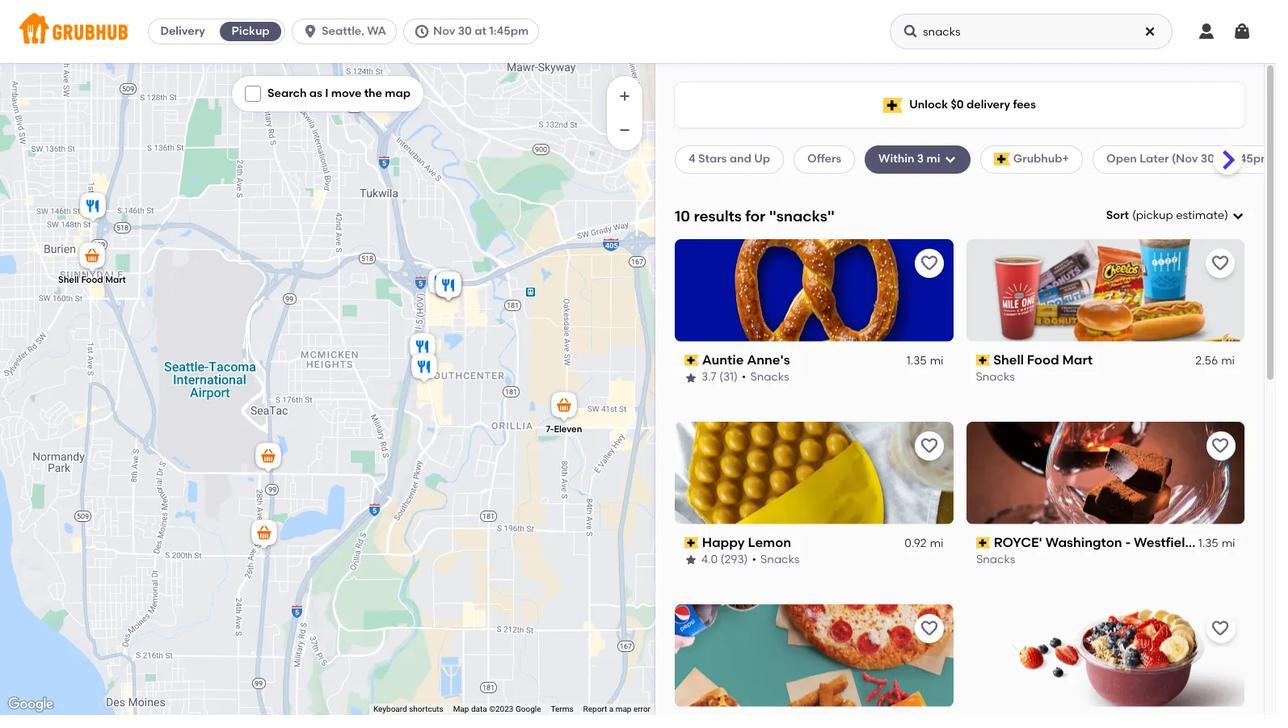 Task type: locate. For each thing, give the bounding box(es) containing it.
mi for shell food mart
[[1222, 354, 1235, 368]]

save this restaurant image for auntie anne's
[[920, 254, 939, 273]]

auntie
[[702, 352, 744, 368]]

auntie anne's image
[[432, 269, 464, 304]]

fees
[[1013, 98, 1036, 111]]

svg image
[[1197, 22, 1217, 41], [302, 23, 319, 40], [414, 23, 430, 40], [903, 23, 919, 40], [1144, 25, 1157, 38], [944, 153, 957, 166], [1232, 210, 1245, 222]]

3.7 (31)
[[702, 371, 738, 384]]

1:45pm
[[489, 24, 529, 38]]

svg image inside the nov 30 at 1:45pm button
[[414, 23, 430, 40]]

washington
[[1045, 535, 1122, 550]]

plus icon image
[[617, 88, 633, 104]]

open later (nov 30 at 1:45pm)
[[1107, 152, 1276, 166]]

1.35 mi for royce' washington - westfield southcenter 
[[1198, 537, 1235, 551]]

1 vertical spatial 1.35 mi
[[1198, 537, 1235, 551]]

1:45pm)
[[1232, 152, 1276, 166]]

wa
[[367, 24, 386, 38]]

map data ©2023 google
[[453, 705, 541, 714]]

0 horizontal spatial grubhub plus flag logo image
[[884, 97, 903, 113]]

save this restaurant button for shell food mart
[[1206, 249, 1235, 278]]

1.35
[[907, 354, 927, 368], [1198, 537, 1218, 551]]

0 vertical spatial grubhub plus flag logo image
[[884, 97, 903, 113]]

0 vertical spatial •
[[742, 371, 746, 384]]

report a map error link
[[583, 705, 651, 714]]

nov 30 at 1:45pm
[[433, 24, 529, 38]]

pierro bakery image
[[76, 190, 109, 225]]

star icon image left 3.7
[[685, 371, 698, 384]]

• right '(31)'
[[742, 371, 746, 384]]

None field
[[1107, 208, 1245, 224]]

google
[[516, 705, 541, 714]]

star icon image for happy lemon
[[685, 554, 698, 567]]

save this restaurant button
[[915, 249, 944, 278], [1206, 249, 1235, 278], [915, 431, 944, 461], [1206, 431, 1235, 461], [915, 614, 944, 643], [1206, 614, 1235, 643]]

subscription pass image for shell food mart
[[976, 355, 990, 366]]

• snacks
[[742, 371, 790, 384], [752, 553, 800, 567]]

at inside the nov 30 at 1:45pm button
[[475, 24, 487, 38]]

• snacks for lemon
[[752, 553, 800, 567]]

0 vertical spatial 30
[[458, 24, 472, 38]]

2 star icon image from the top
[[685, 554, 698, 567]]

grubhub plus flag logo image for grubhub+
[[994, 153, 1010, 166]]

jamba image
[[425, 266, 457, 301]]

1 vertical spatial at
[[1218, 152, 1230, 166]]

10
[[675, 207, 690, 225]]

0 horizontal spatial at
[[475, 24, 487, 38]]

at left 1:45pm
[[475, 24, 487, 38]]

save this restaurant button for happy lemon
[[915, 431, 944, 461]]

• down happy lemon
[[752, 553, 757, 567]]

1 vertical spatial • snacks
[[752, 553, 800, 567]]

mart down pierro bakery icon
[[105, 275, 126, 285]]

results
[[694, 207, 742, 225]]

at left 1:45pm)
[[1218, 152, 1230, 166]]

1.35 for royce' washington - westfield southcenter 
[[1198, 537, 1218, 551]]

seattle,
[[322, 24, 364, 38]]

7-
[[546, 424, 554, 434]]

2.56 mi
[[1196, 354, 1235, 368]]

1 vertical spatial map
[[616, 705, 632, 714]]

• for anne's
[[742, 371, 746, 384]]

grubhub plus flag logo image left the unlock
[[884, 97, 903, 113]]

search
[[268, 87, 307, 100]]

shell
[[58, 275, 79, 285], [994, 352, 1024, 368]]

0 vertical spatial shell
[[58, 275, 79, 285]]

map right the at top left
[[385, 87, 411, 100]]

map right a
[[616, 705, 632, 714]]

happy lemon logo image
[[675, 422, 954, 524]]

within 3 mi
[[879, 152, 941, 166]]

1 vertical spatial star icon image
[[685, 554, 698, 567]]

nov 30 at 1:45pm button
[[403, 19, 546, 44]]

auntie anne's logo image
[[675, 239, 954, 342]]

up
[[754, 152, 770, 166]]

estimate
[[1176, 209, 1225, 222]]

0 vertical spatial 1.35 mi
[[907, 354, 944, 368]]

southcenter
[[1197, 535, 1275, 550]]

mart inside map region
[[105, 275, 126, 285]]

and
[[730, 152, 752, 166]]

1 horizontal spatial grubhub plus flag logo image
[[994, 153, 1010, 166]]

keyboard shortcuts
[[373, 705, 444, 714]]

star icon image
[[685, 371, 698, 384], [685, 554, 698, 567]]

1.35 mi for auntie anne's
[[907, 354, 944, 368]]

1 horizontal spatial shell
[[994, 352, 1024, 368]]

1 horizontal spatial food
[[1027, 352, 1060, 368]]

1 horizontal spatial shell food mart
[[994, 352, 1093, 368]]

30 right the nov
[[458, 24, 472, 38]]

the
[[364, 87, 382, 100]]

0 horizontal spatial shell food mart
[[58, 275, 126, 285]]

1 vertical spatial •
[[752, 553, 757, 567]]

subscription pass image
[[685, 355, 699, 366], [976, 355, 990, 366], [685, 538, 699, 549]]

royce' washington - westfield southcenter mall image
[[432, 269, 464, 304]]

mi for royce' washington - westfield southcenter 
[[1222, 537, 1235, 551]]

1 vertical spatial 30
[[1201, 152, 1215, 166]]

mart
[[105, 275, 126, 285], [1063, 352, 1093, 368]]

star icon image left 4.0
[[685, 554, 698, 567]]

0 vertical spatial mart
[[105, 275, 126, 285]]

1 vertical spatial grubhub plus flag logo image
[[994, 153, 1010, 166]]

1.35 mi
[[907, 354, 944, 368], [1198, 537, 1235, 551]]

1 vertical spatial shell food mart
[[994, 352, 1093, 368]]

0 vertical spatial star icon image
[[685, 371, 698, 384]]

sea tac marathon image
[[252, 440, 284, 476]]

subscription pass image for auntie anne's
[[685, 355, 699, 366]]

4.0 (293)
[[702, 553, 748, 567]]

pickup button
[[217, 19, 285, 44]]

0 vertical spatial shell food mart
[[58, 275, 126, 285]]

shortcuts
[[409, 705, 444, 714]]

star icon image for auntie anne's
[[685, 371, 698, 384]]

map
[[385, 87, 411, 100], [616, 705, 632, 714]]

1 horizontal spatial •
[[752, 553, 757, 567]]

1 horizontal spatial mart
[[1063, 352, 1093, 368]]

save this restaurant image for royce' washington - westfield southcenter 
[[1211, 436, 1230, 456]]

30 right (nov
[[1201, 152, 1215, 166]]

1 vertical spatial mart
[[1063, 352, 1093, 368]]

terms
[[551, 705, 574, 714]]

0 horizontal spatial mart
[[105, 275, 126, 285]]

0 vertical spatial food
[[81, 275, 103, 285]]

(
[[1133, 209, 1136, 222]]

0 horizontal spatial shell
[[58, 275, 79, 285]]

0 horizontal spatial 30
[[458, 24, 472, 38]]

2.56
[[1196, 354, 1218, 368]]

save this restaurant button for auntie anne's
[[915, 249, 944, 278]]

0 vertical spatial at
[[475, 24, 487, 38]]

• snacks down lemon
[[752, 553, 800, 567]]

1 horizontal spatial 1.35 mi
[[1198, 537, 1235, 551]]

subscription pass image
[[976, 538, 990, 549]]

grubhub plus flag logo image left grubhub+
[[994, 153, 1010, 166]]

1 horizontal spatial map
[[616, 705, 632, 714]]

food inside map region
[[81, 275, 103, 285]]

1 horizontal spatial 1.35
[[1198, 537, 1218, 551]]

0 horizontal spatial 1.35 mi
[[907, 354, 944, 368]]

food
[[81, 275, 103, 285], [1027, 352, 1060, 368]]

mi for happy lemon
[[930, 537, 944, 551]]

1 vertical spatial 1.35
[[1198, 537, 1218, 551]]

• snacks down anne's
[[742, 371, 790, 384]]

"snacks"
[[769, 207, 835, 225]]

0 horizontal spatial •
[[742, 371, 746, 384]]

•
[[742, 371, 746, 384], [752, 553, 757, 567]]

0 horizontal spatial 1.35
[[907, 354, 927, 368]]

1 vertical spatial shell
[[994, 352, 1024, 368]]

shell food mart image
[[76, 240, 108, 275]]

grubhub plus flag logo image
[[884, 97, 903, 113], [994, 153, 1010, 166]]

save this restaurant button for royce' washington - westfield southcenter 
[[1206, 431, 1235, 461]]

at
[[475, 24, 487, 38], [1218, 152, 1230, 166]]

unlock
[[910, 98, 948, 111]]

0 vertical spatial 1.35
[[907, 354, 927, 368]]

©2023
[[489, 705, 514, 714]]

open
[[1107, 152, 1137, 166]]

0 vertical spatial • snacks
[[742, 371, 790, 384]]

0 horizontal spatial food
[[81, 275, 103, 285]]

pickup
[[1136, 209, 1174, 222]]

snacks
[[751, 371, 790, 384], [976, 371, 1015, 384], [761, 553, 800, 567], [976, 553, 1015, 567]]

30
[[458, 24, 472, 38], [1201, 152, 1215, 166]]

1 star icon image from the top
[[685, 371, 698, 384]]

mart down shell food mart logo
[[1063, 352, 1093, 368]]

0 vertical spatial map
[[385, 87, 411, 100]]

lemon
[[748, 535, 791, 550]]

map
[[453, 705, 469, 714]]

save this restaurant image
[[920, 254, 939, 273], [1211, 254, 1230, 273], [920, 436, 939, 456], [1211, 436, 1230, 456], [1211, 619, 1230, 638]]

shell food mart
[[58, 275, 126, 285], [994, 352, 1093, 368]]



Task type: describe. For each thing, give the bounding box(es) containing it.
shell inside map region
[[58, 275, 79, 285]]

main navigation navigation
[[0, 0, 1276, 63]]

report a map error
[[583, 705, 651, 714]]

30 inside button
[[458, 24, 472, 38]]

offers
[[808, 152, 842, 166]]

sort
[[1107, 209, 1129, 222]]

subscription pass image for happy lemon
[[685, 538, 699, 549]]

save this restaurant image for shell food mart
[[1211, 254, 1230, 273]]

• snacks for anne's
[[742, 371, 790, 384]]

0 horizontal spatial map
[[385, 87, 411, 100]]

data
[[471, 705, 487, 714]]

for
[[746, 207, 766, 225]]

extramile image
[[248, 517, 280, 553]]

terms link
[[551, 705, 574, 714]]

nov
[[433, 24, 455, 38]]

$0
[[951, 98, 964, 111]]

none field containing sort
[[1107, 208, 1245, 224]]

0.92 mi
[[905, 537, 944, 551]]

happy lemon image
[[406, 330, 439, 366]]

auntie anne's
[[702, 352, 790, 368]]

mi for auntie anne's
[[930, 354, 944, 368]]

anne's
[[747, 352, 790, 368]]

keyboard
[[373, 705, 407, 714]]

later
[[1140, 152, 1169, 166]]

delivery
[[160, 24, 205, 38]]

• for lemon
[[752, 553, 757, 567]]

save this restaurant image for happy lemon
[[920, 436, 939, 456]]

minus icon image
[[617, 122, 633, 138]]

royce' washington - westfield southcenter mall logo image
[[966, 422, 1245, 524]]

grubhub+
[[1014, 152, 1070, 166]]

1 horizontal spatial 30
[[1201, 152, 1215, 166]]

pickup
[[232, 24, 270, 38]]

Search for food, convenience, alcohol... search field
[[890, 14, 1173, 49]]

happy
[[702, 535, 745, 550]]

(31)
[[719, 371, 738, 384]]

happy lemon
[[702, 535, 791, 550]]

3
[[917, 152, 924, 166]]

4 stars and up
[[689, 152, 770, 166]]

within
[[879, 152, 915, 166]]

unlock $0 delivery fees
[[910, 98, 1036, 111]]

as
[[309, 87, 322, 100]]

1.35 for auntie anne's
[[907, 354, 927, 368]]

svg image inside seattle, wa button
[[302, 23, 319, 40]]

save this restaurant image
[[920, 619, 939, 638]]

svg image
[[1233, 22, 1252, 41]]

westfield
[[1134, 535, 1194, 550]]

a
[[609, 705, 614, 714]]

7-eleven
[[546, 424, 582, 434]]

1 horizontal spatial at
[[1218, 152, 1230, 166]]

i
[[325, 87, 329, 100]]

royce' washington - westfield southcenter 
[[994, 535, 1276, 550]]

eleven
[[554, 424, 582, 434]]

)
[[1225, 209, 1229, 222]]

move
[[331, 87, 362, 100]]

nothing bundt cakes image
[[408, 350, 440, 386]]

3.7
[[702, 371, 717, 384]]

10 results for "snacks"
[[675, 207, 835, 225]]

seattle, wa button
[[292, 19, 403, 44]]

1 vertical spatial food
[[1027, 352, 1060, 368]]

7-eleven logo image
[[675, 604, 954, 707]]

shell food mart inside map region
[[58, 275, 126, 285]]

google image
[[4, 694, 57, 715]]

4
[[689, 152, 696, 166]]

4.0
[[702, 553, 718, 567]]

error
[[634, 705, 651, 714]]

(293)
[[721, 553, 748, 567]]

map region
[[0, 0, 665, 715]]

keyboard shortcuts button
[[373, 704, 444, 715]]

search as i move the map
[[268, 87, 411, 100]]

seattle, wa
[[322, 24, 386, 38]]

sort ( pickup estimate )
[[1107, 209, 1229, 222]]

-
[[1125, 535, 1131, 550]]

7 eleven image
[[548, 389, 580, 425]]

(nov
[[1172, 152, 1198, 166]]

shell food mart logo image
[[966, 239, 1245, 342]]

delivery
[[967, 98, 1011, 111]]

royce'
[[994, 535, 1042, 550]]

report
[[583, 705, 607, 714]]

0.92
[[905, 537, 927, 551]]

stars
[[698, 152, 727, 166]]

jamba logo image
[[966, 604, 1245, 707]]

delivery button
[[149, 19, 217, 44]]

grubhub plus flag logo image for unlock $0 delivery fees
[[884, 97, 903, 113]]



Task type: vqa. For each thing, say whether or not it's contained in the screenshot.
DON'T
no



